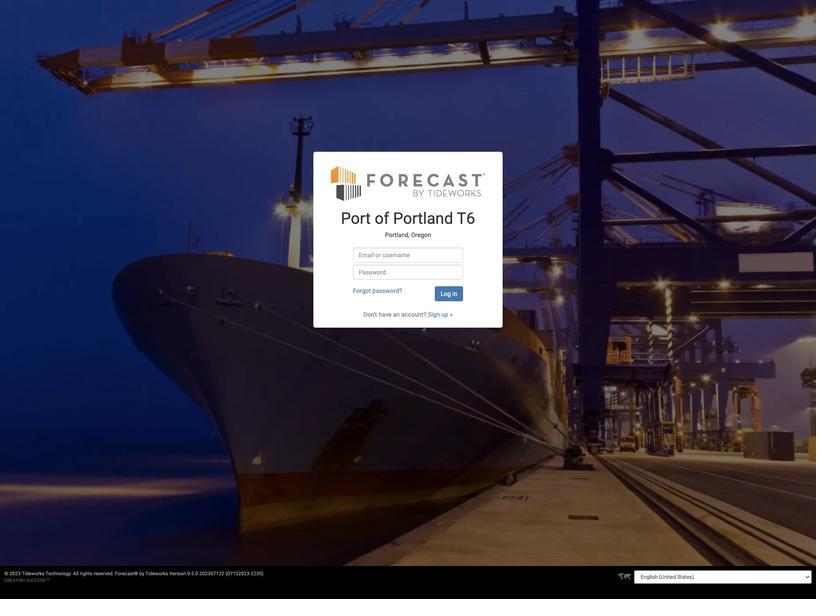 Task type: locate. For each thing, give the bounding box(es) containing it.
tideworks right by
[[145, 572, 168, 577]]

tideworks up success
[[22, 572, 44, 577]]

forgot
[[353, 287, 371, 295]]

an
[[393, 311, 400, 318]]

2235)
[[251, 572, 264, 577]]

forgot password? log in
[[353, 287, 458, 298]]

© 2023 tideworks technology. all rights reserved. forecast® by tideworks version 9.5.0.202307122 (07122023-2235) creating success ℠
[[4, 572, 264, 583]]

port
[[341, 210, 371, 228]]

1 tideworks from the left
[[22, 572, 44, 577]]

portland
[[393, 210, 453, 228]]

portland,
[[385, 232, 410, 239]]

rights
[[80, 572, 92, 577]]

log in button
[[435, 287, 463, 302]]

account?
[[401, 311, 427, 318]]

9.5.0.202307122
[[187, 572, 224, 577]]

»
[[450, 311, 453, 318]]

0 horizontal spatial tideworks
[[22, 572, 44, 577]]

Email or username text field
[[353, 248, 463, 263]]

creating
[[4, 579, 25, 583]]

(07122023-
[[226, 572, 251, 577]]

tideworks
[[22, 572, 44, 577], [145, 572, 168, 577]]

version
[[169, 572, 186, 577]]

up
[[442, 311, 448, 318]]

2 tideworks from the left
[[145, 572, 168, 577]]

1 horizontal spatial tideworks
[[145, 572, 168, 577]]

by
[[139, 572, 144, 577]]



Task type: vqa. For each thing, say whether or not it's contained in the screenshot.
Forecast®
yes



Task type: describe. For each thing, give the bounding box(es) containing it.
forecast®
[[115, 572, 138, 577]]

don't have an account? sign up »
[[364, 311, 453, 318]]

℠
[[46, 579, 50, 583]]

have
[[379, 311, 392, 318]]

all
[[73, 572, 79, 577]]

oregon
[[411, 232, 431, 239]]

of
[[375, 210, 389, 228]]

log
[[441, 291, 451, 298]]

sign
[[428, 311, 440, 318]]

©
[[4, 572, 8, 577]]

technology.
[[46, 572, 72, 577]]

forgot password? link
[[353, 287, 402, 295]]

2023
[[9, 572, 21, 577]]

sign up » link
[[428, 311, 453, 318]]

reserved.
[[94, 572, 114, 577]]

Password password field
[[353, 265, 463, 280]]

port of portland t6 portland, oregon
[[341, 210, 475, 239]]

don't
[[364, 311, 377, 318]]

password?
[[373, 287, 402, 295]]

t6
[[457, 210, 475, 228]]

in
[[453, 291, 458, 298]]

success
[[26, 579, 45, 583]]

forecast® by tideworks image
[[331, 165, 485, 202]]



